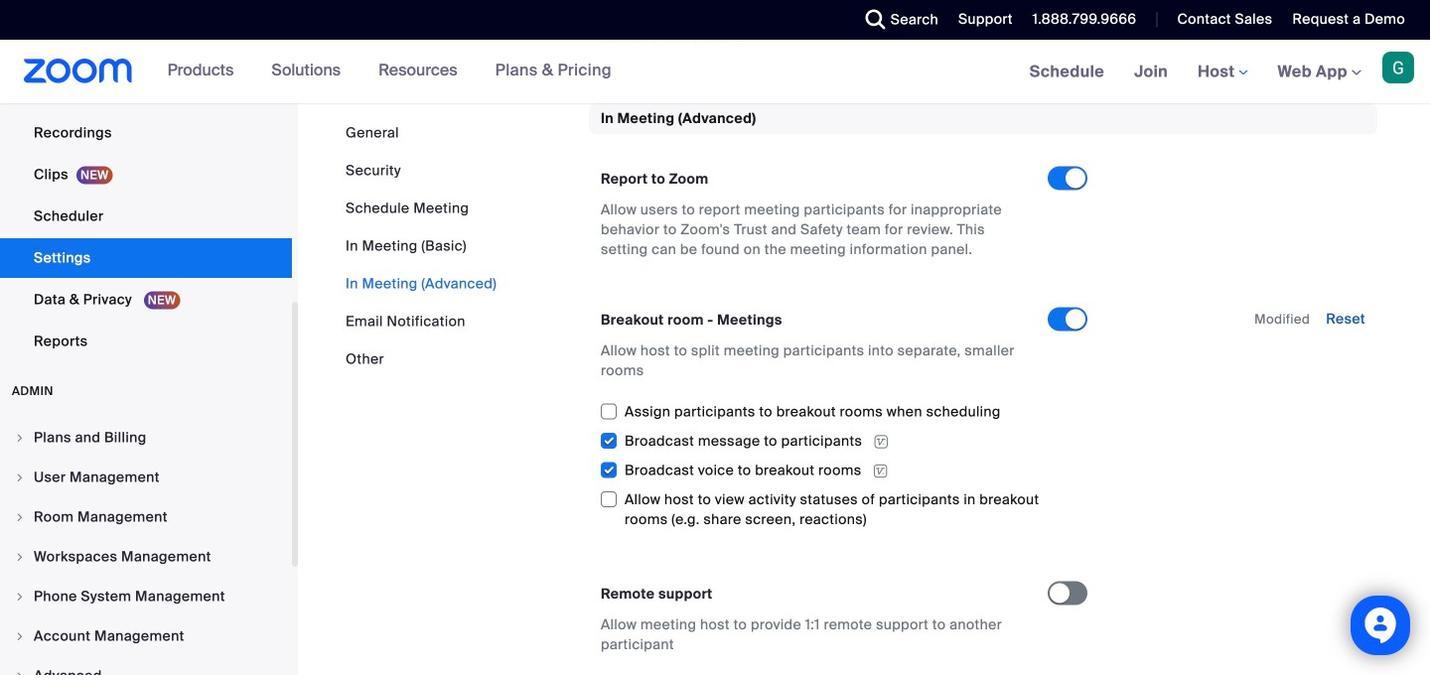 Task type: locate. For each thing, give the bounding box(es) containing it.
application down support version for broadcast message to participants icon
[[600, 455, 1048, 484]]

1 menu item from the top
[[0, 419, 292, 457]]

profile picture image
[[1382, 52, 1414, 83]]

right image
[[14, 432, 26, 444], [14, 472, 26, 484], [14, 591, 26, 603], [14, 631, 26, 643]]

3 right image from the top
[[14, 670, 26, 675]]

banner
[[0, 40, 1430, 105]]

0 vertical spatial right image
[[14, 511, 26, 523]]

3 right image from the top
[[14, 591, 26, 603]]

right image
[[14, 511, 26, 523], [14, 551, 26, 563], [14, 670, 26, 675]]

application
[[600, 426, 1048, 455], [600, 455, 1048, 484]]

6 menu item from the top
[[0, 618, 292, 655]]

1 right image from the top
[[14, 511, 26, 523]]

2 right image from the top
[[14, 551, 26, 563]]

side navigation navigation
[[0, 0, 298, 675]]

menu bar
[[346, 123, 497, 369]]

5 menu item from the top
[[0, 578, 292, 616]]

1 vertical spatial right image
[[14, 551, 26, 563]]

right image for fifth menu item from the bottom
[[14, 511, 26, 523]]

right image for fourth menu item from the bottom
[[14, 551, 26, 563]]

2 application from the top
[[600, 455, 1048, 484]]

meetings navigation
[[1015, 40, 1430, 105]]

application up support version for broadcast voice to breakout rooms icon
[[600, 426, 1048, 455]]

product information navigation
[[153, 40, 627, 103]]

1 application from the top
[[600, 426, 1048, 455]]

group inside in meeting (advanced) element
[[600, 397, 1048, 534]]

admin menu menu
[[0, 419, 292, 675]]

2 vertical spatial right image
[[14, 670, 26, 675]]

1 right image from the top
[[14, 432, 26, 444]]

group
[[600, 397, 1048, 534]]

4 menu item from the top
[[0, 538, 292, 576]]

support version for broadcast message to participants image
[[867, 433, 895, 451]]

in meeting (advanced) element
[[589, 103, 1378, 675]]

4 right image from the top
[[14, 631, 26, 643]]

menu item
[[0, 419, 292, 457], [0, 459, 292, 497], [0, 499, 292, 536], [0, 538, 292, 576], [0, 578, 292, 616], [0, 618, 292, 655], [0, 657, 292, 675]]



Task type: describe. For each thing, give the bounding box(es) containing it.
zoom logo image
[[24, 59, 133, 83]]

right image for seventh menu item from the top
[[14, 670, 26, 675]]

3 menu item from the top
[[0, 499, 292, 536]]

7 menu item from the top
[[0, 657, 292, 675]]

2 menu item from the top
[[0, 459, 292, 497]]

support version for broadcast voice to breakout rooms image
[[867, 462, 894, 480]]

2 right image from the top
[[14, 472, 26, 484]]

personal menu menu
[[0, 0, 292, 363]]



Task type: vqa. For each thing, say whether or not it's contained in the screenshot.
'Support Version for 'Enable the Screenshot feature in meeting chat icon
no



